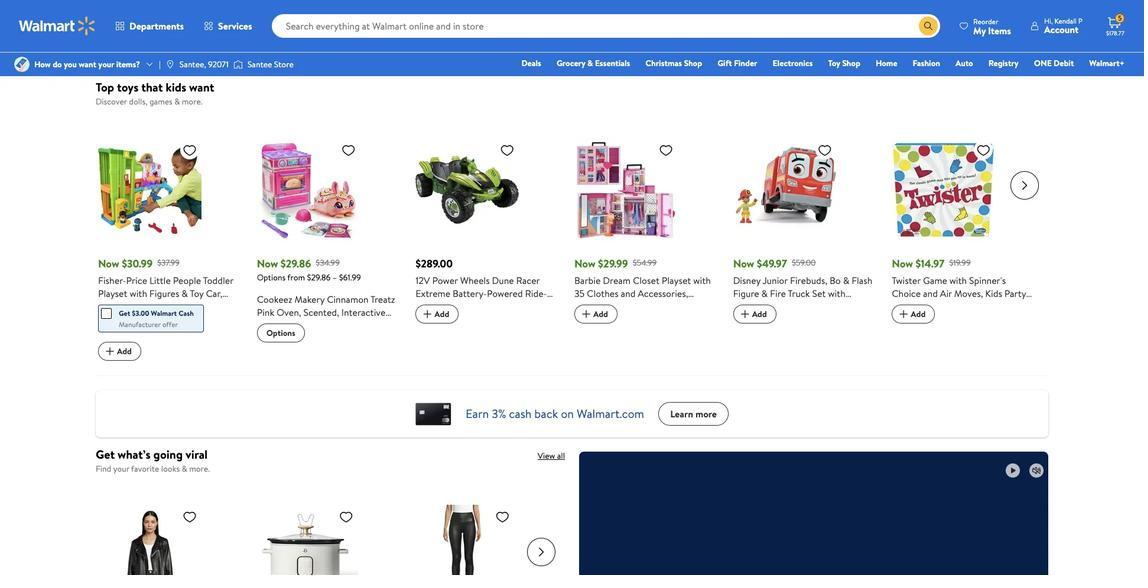 Task type: vqa. For each thing, say whether or not it's contained in the screenshot.
The Beautiful 6 Quart Programmable Slow Cooker, White Icing By Drew Barrymore image
yes



Task type: locate. For each thing, give the bounding box(es) containing it.
ages inside now $14.97 $19.99 twister game with spinner's choice and air moves, kids party games, 2  players, ages 6
[[966, 300, 986, 313]]

& up cash
[[182, 287, 188, 300]]

0 vertical spatial more.
[[182, 96, 203, 108]]

with right vehicle
[[463, 300, 481, 313]]

hi,
[[1045, 16, 1053, 26]]

now $49.97 $59.00 disney junior firebuds, bo & flash figure & fire truck set with vroomlink for kids ages 3
[[734, 256, 873, 313]]

next slide for top toys that kids want list image
[[1011, 171, 1039, 200]]

choice
[[892, 287, 921, 300]]

battery-
[[453, 287, 487, 300]]

 image
[[234, 59, 243, 70]]

fashion link
[[908, 57, 946, 70]]

0 horizontal spatial shop
[[684, 57, 703, 69]]

$29.86 up from
[[281, 256, 311, 271]]

essentials
[[595, 57, 630, 69]]

home link
[[871, 57, 903, 70]]

options up cookeez
[[257, 272, 286, 284]]

shop left the home
[[843, 57, 861, 69]]

that
[[141, 79, 163, 95]]

more. inside top toys that kids want discover dolls, games & more.
[[182, 96, 203, 108]]

with right set
[[828, 287, 846, 300]]

add button down figure
[[734, 305, 777, 324]]

more
[[696, 408, 717, 421]]

with inside now $49.97 $59.00 disney junior firebuds, bo & flash figure & fire truck set with vroomlink for kids ages 3
[[828, 287, 846, 300]]

Walmart Site-Wide search field
[[272, 14, 941, 38]]

services
[[218, 20, 252, 33]]

now up barbie
[[575, 256, 596, 271]]

looks
[[161, 463, 180, 475]]

kids left party
[[986, 287, 1003, 300]]

 image left how
[[14, 57, 30, 72]]

closet
[[633, 274, 660, 287]]

more. down viral
[[189, 463, 210, 475]]

playset up chute
[[662, 274, 691, 287]]

disney
[[734, 274, 761, 287]]

get inside 'element'
[[119, 308, 130, 319]]

shop right christmas
[[684, 57, 703, 69]]

get for what's
[[96, 447, 115, 463]]

your
[[98, 59, 114, 70], [113, 463, 129, 475]]

and left air
[[924, 287, 938, 300]]

ages left the 6
[[966, 300, 986, 313]]

0 vertical spatial get
[[119, 308, 130, 319]]

0 horizontal spatial toy
[[190, 287, 204, 300]]

deals
[[522, 57, 542, 69]]

add to cart image
[[421, 307, 435, 321], [579, 307, 594, 321], [738, 307, 752, 321], [103, 345, 117, 359]]

your right the find
[[113, 463, 129, 475]]

get inside get what's going viral find your favorite looks & more.
[[96, 447, 115, 463]]

now up the fisher- at top
[[98, 256, 119, 271]]

your inside get what's going viral find your favorite looks & more.
[[113, 463, 129, 475]]

1 vertical spatial your
[[113, 463, 129, 475]]

twister
[[892, 274, 921, 287]]

add to favorites list, time and tru women's asymmetrical faux leather jacket, sizes xs-3x image
[[183, 510, 197, 525]]

1 vertical spatial want
[[189, 79, 214, 95]]

1 horizontal spatial get
[[119, 308, 130, 319]]

accessories,
[[638, 287, 689, 300]]

kids
[[986, 287, 1003, 300], [806, 300, 823, 313]]

options down oven,
[[266, 327, 296, 339]]

learn more
[[671, 408, 717, 421]]

with down $19.99
[[950, 274, 967, 287]]

next slide for hero3across list image
[[527, 539, 556, 567]]

hi, kendall p account
[[1045, 16, 1083, 36]]

add down "choice"
[[911, 308, 926, 320]]

walmart.com
[[577, 406, 645, 422]]

games,
[[892, 300, 923, 313]]

0 horizontal spatial and
[[603, 300, 618, 313]]

$14.97
[[916, 256, 945, 271]]

view all
[[538, 450, 565, 462]]

grocery
[[557, 57, 586, 69]]

ages left 3
[[825, 300, 846, 313]]

gift finder link
[[713, 57, 763, 70]]

and right "mirror" at the bottom right of page
[[603, 300, 618, 313]]

1 shop from the left
[[684, 57, 703, 69]]

& right the bo
[[844, 274, 850, 287]]

account
[[1045, 23, 1079, 36]]

1 horizontal spatial  image
[[165, 60, 175, 69]]

game
[[923, 274, 948, 287]]

wheels
[[460, 274, 490, 287]]

0 vertical spatial toy
[[829, 57, 841, 69]]

–
[[333, 272, 337, 284]]

want right you
[[79, 59, 96, 70]]

0 vertical spatial want
[[79, 59, 96, 70]]

1 horizontal spatial shop
[[843, 57, 861, 69]]

1 vertical spatial more.
[[189, 463, 210, 475]]

2 now from the left
[[257, 256, 278, 271]]

powered
[[487, 287, 523, 300]]

one debit
[[1035, 57, 1075, 69]]

home
[[876, 57, 898, 69]]

add to favorites list, cookeez makery cinnamon treatz pink oven, scented, interactive plush, styles vary, ages 5+ image
[[342, 143, 356, 158]]

santee, 92071
[[180, 59, 229, 70]]

1 horizontal spatial ages
[[825, 300, 846, 313]]

see what's trending. #iywyk. shop our social feed, unmute video image
[[1030, 464, 1044, 478]]

more. down kids on the top of page
[[182, 96, 203, 108]]

now inside now $49.97 $59.00 disney junior firebuds, bo & flash figure & fire truck set with vroomlink for kids ages 3
[[734, 256, 755, 271]]

auto
[[956, 57, 974, 69]]

get left $3.00
[[119, 308, 130, 319]]

product group containing now $30.99
[[98, 115, 240, 362]]

with inside $289.00 12v power wheels dune racer extreme battery-powered ride- on vehicle with storage area, green
[[463, 300, 481, 313]]

your left items?
[[98, 59, 114, 70]]

vroomlink
[[734, 300, 790, 313]]

5+
[[355, 319, 366, 332]]

add to cart image for add button underneath manufacturer
[[103, 345, 117, 359]]

kids right for
[[806, 300, 823, 313]]

1 vertical spatial $29.86
[[307, 272, 331, 284]]

add to favorites list, time and tru women's faux leather leggings, sizes s-3xl image
[[496, 510, 510, 525]]

want inside top toys that kids want discover dolls, games & more.
[[189, 79, 214, 95]]

get up the find
[[96, 447, 115, 463]]

1 vertical spatial options
[[266, 327, 296, 339]]

beautiful 6 quart programmable slow cooker, white icing by drew barrymore image
[[255, 506, 358, 576]]

racer
[[516, 274, 540, 287]]

walmart
[[151, 308, 177, 319]]

add to cart image for add button under "extreme"
[[421, 307, 435, 321]]

treatz
[[371, 293, 395, 306]]

now inside now $14.97 $19.99 twister game with spinner's choice and air moves, kids party games, 2  players, ages 6
[[892, 256, 914, 271]]

get what's going viral find your favorite looks & more.
[[96, 447, 210, 475]]

now for $49.97
[[734, 256, 755, 271]]

1 vertical spatial toy
[[190, 287, 204, 300]]

cookeez makery cinnamon treatz pink oven, scented, interactive plush, styles vary, ages 5+ image
[[257, 138, 360, 242]]

figure
[[734, 287, 760, 300]]

2 horizontal spatial ages
[[966, 300, 986, 313]]

& right looks
[[182, 463, 187, 475]]

&
[[588, 57, 593, 69], [174, 96, 180, 108], [844, 274, 850, 287], [182, 287, 188, 300], [762, 287, 768, 300], [182, 463, 187, 475]]

0 horizontal spatial ages
[[333, 319, 353, 332]]

ages left 5+
[[333, 319, 353, 332]]

0 horizontal spatial get
[[96, 447, 115, 463]]

0 vertical spatial options
[[257, 272, 286, 284]]

clothes
[[587, 287, 619, 300]]

add for now $14.97
[[911, 308, 926, 320]]

toys
[[117, 79, 139, 95]]

going
[[153, 447, 183, 463]]

add button
[[416, 305, 459, 324], [575, 305, 618, 324], [734, 305, 777, 324], [892, 305, 936, 324], [98, 342, 141, 361]]

& inside 'link'
[[588, 57, 593, 69]]

12v
[[416, 274, 430, 287]]

toy left car,
[[190, 287, 204, 300]]

add to favorites list, fisher-price little people toddler playset with figures & toy car, light-up learning garage image
[[183, 143, 197, 158]]

add to cart image down "extreme"
[[421, 307, 435, 321]]

ride-
[[525, 287, 547, 300]]

now inside now $29.86 $34.99 options from $29.86 – $61.99
[[257, 256, 278, 271]]

view all link
[[538, 450, 565, 462]]

get $3.00 walmart cash
[[119, 308, 194, 319]]

add to favorites list, twister game with spinner's choice and air moves, kids party games, 2  players, ages 6 image
[[977, 143, 991, 158]]

0 horizontal spatial playset
[[98, 287, 127, 300]]

add down the clothes
[[594, 308, 608, 320]]

with right accessories,
[[694, 274, 711, 287]]

dolls,
[[129, 96, 148, 108]]

add to cart image down 35 in the right of the page
[[579, 307, 594, 321]]

& left fire
[[762, 287, 768, 300]]

disney junior firebuds, bo & flash figure & fire truck set with vroomlink for kids ages 3 image
[[734, 138, 837, 242]]

5
[[1119, 13, 1123, 23]]

1 horizontal spatial want
[[189, 79, 214, 95]]

ages inside cookeez makery cinnamon treatz pink oven, scented, interactive plush, styles vary, ages 5+ options
[[333, 319, 353, 332]]

now up cookeez
[[257, 256, 278, 271]]

area,
[[517, 300, 539, 313]]

1 horizontal spatial playset
[[662, 274, 691, 287]]

$178.77
[[1107, 29, 1125, 37]]

add button for now $14.97
[[892, 305, 936, 324]]

now up 'twister'
[[892, 256, 914, 271]]

0 horizontal spatial kids
[[806, 300, 823, 313]]

1 horizontal spatial toy
[[829, 57, 841, 69]]

0 horizontal spatial  image
[[14, 57, 30, 72]]

and inside now $14.97 $19.99 twister game with spinner's choice and air moves, kids party games, 2  players, ages 6
[[924, 287, 938, 300]]

add to cart image down figure
[[738, 307, 752, 321]]

2 horizontal spatial and
[[924, 287, 938, 300]]

shop for christmas shop
[[684, 57, 703, 69]]

junior
[[763, 274, 788, 287]]

toy inside now $30.99 $37.99 fisher-price little people toddler playset with figures & toy car, light-up learning garage
[[190, 287, 204, 300]]

3
[[848, 300, 853, 313]]

more. inside get what's going viral find your favorite looks & more.
[[189, 463, 210, 475]]

0 horizontal spatial want
[[79, 59, 96, 70]]

grocery & essentials link
[[552, 57, 636, 70]]

 image
[[14, 57, 30, 72], [165, 60, 175, 69]]

earn 3% cash back on walmart.com
[[466, 406, 645, 422]]

gift finder
[[718, 57, 758, 69]]

do
[[53, 59, 62, 70]]

fire
[[770, 287, 786, 300]]

time and tru women's asymmetrical faux leather jacket, sizes xs-3x image
[[98, 506, 202, 576]]

more.
[[182, 96, 203, 108], [189, 463, 210, 475]]

games
[[150, 96, 173, 108]]

on
[[561, 406, 574, 422]]

and
[[621, 287, 636, 300], [924, 287, 938, 300], [603, 300, 618, 313]]

now inside now $29.99 $54.99 barbie dream closet playset with 35  clothes and accessories, mirror and laundry chute
[[575, 256, 596, 271]]

product group containing now $14.97
[[892, 115, 1035, 362]]

 image right |
[[165, 60, 175, 69]]

view
[[538, 450, 555, 462]]

$29.86 left –
[[307, 272, 331, 284]]

add to favorites list, 12v power wheels dune racer extreme battery-powered ride-on vehicle with storage area, green image
[[500, 143, 515, 158]]

product group
[[98, 115, 240, 362], [257, 115, 399, 362], [416, 115, 558, 362], [575, 115, 717, 362], [734, 115, 876, 362], [892, 115, 1035, 362], [411, 482, 551, 576]]

with
[[694, 274, 711, 287], [950, 274, 967, 287], [130, 287, 147, 300], [828, 287, 846, 300], [463, 300, 481, 313]]

fisher-price little people toddler playset with figures & toy car, light-up learning garage image
[[98, 138, 202, 242]]

add to cart image down get $3.00 walmart cash 'option'
[[103, 345, 117, 359]]

2 shop from the left
[[843, 57, 861, 69]]

want down 'santee, 92071'
[[189, 79, 214, 95]]

options inside now $29.86 $34.99 options from $29.86 – $61.99
[[257, 272, 286, 284]]

makery
[[295, 293, 325, 306]]

1 horizontal spatial kids
[[986, 287, 1003, 300]]

add button down the clothes
[[575, 305, 618, 324]]

add right on
[[435, 308, 450, 320]]

registry
[[989, 57, 1019, 69]]

ages inside now $49.97 $59.00 disney junior firebuds, bo & flash figure & fire truck set with vroomlink for kids ages 3
[[825, 300, 846, 313]]

1 vertical spatial get
[[96, 447, 115, 463]]

electronics link
[[768, 57, 819, 70]]

3704906-094-xcat-onedebit--nudge banner image
[[416, 400, 452, 428]]

add button for now $49.97
[[734, 305, 777, 324]]

0 vertical spatial your
[[98, 59, 114, 70]]

& right grocery
[[588, 57, 593, 69]]

with up $3.00
[[130, 287, 147, 300]]

toy right electronics link
[[829, 57, 841, 69]]

one
[[1035, 57, 1052, 69]]

and right the clothes
[[621, 287, 636, 300]]

1 now from the left
[[98, 256, 119, 271]]

& down kids on the top of page
[[174, 96, 180, 108]]

add down figure
[[752, 308, 767, 320]]

$61.99
[[339, 272, 361, 284]]

styles
[[283, 319, 308, 332]]

playset up get $3.00 walmart cash 'option'
[[98, 287, 127, 300]]

reorder my items
[[974, 16, 1012, 37]]

product group containing $289.00
[[416, 115, 558, 362]]

santee store
[[248, 59, 294, 70]]

product group containing now $29.86
[[257, 115, 399, 362]]

3 now from the left
[[575, 256, 596, 271]]

add to favorites list, disney junior firebuds, bo & flash figure & fire truck set with vroomlink for kids ages 3 image
[[818, 143, 832, 158]]

add button down "choice"
[[892, 305, 936, 324]]

5 now from the left
[[892, 256, 914, 271]]

want
[[79, 59, 96, 70], [189, 79, 214, 95]]

on
[[416, 300, 429, 313]]

toy shop link
[[823, 57, 866, 70]]

now inside now $30.99 $37.99 fisher-price little people toddler playset with figures & toy car, light-up learning garage
[[98, 256, 119, 271]]

12v power wheels dune racer extreme battery-powered ride-on vehicle with storage area, green image
[[416, 138, 519, 242]]

4 now from the left
[[734, 256, 755, 271]]

now
[[98, 256, 119, 271], [257, 256, 278, 271], [575, 256, 596, 271], [734, 256, 755, 271], [892, 256, 914, 271]]

now up the disney
[[734, 256, 755, 271]]



Task type: describe. For each thing, give the bounding box(es) containing it.
santee
[[248, 59, 272, 70]]

what's
[[118, 447, 151, 463]]

add to cart image for add button for now $29.99
[[579, 307, 594, 321]]

gift
[[718, 57, 732, 69]]

oven,
[[277, 306, 301, 319]]

$289.00 12v power wheels dune racer extreme battery-powered ride- on vehicle with storage area, green
[[416, 256, 547, 326]]

kids inside now $49.97 $59.00 disney junior firebuds, bo & flash figure & fire truck set with vroomlink for kids ages 3
[[806, 300, 823, 313]]

playset inside now $30.99 $37.99 fisher-price little people toddler playset with figures & toy car, light-up learning garage
[[98, 287, 127, 300]]

with inside now $29.99 $54.99 barbie dream closet playset with 35  clothes and accessories, mirror and laundry chute
[[694, 274, 711, 287]]

product group containing now $29.99
[[575, 115, 717, 362]]

add button down manufacturer
[[98, 342, 141, 361]]

toddler
[[203, 274, 234, 287]]

learning
[[135, 300, 170, 313]]

top toys that kids want discover dolls, games & more.
[[96, 79, 214, 108]]

35
[[575, 287, 585, 300]]

firebuds,
[[790, 274, 828, 287]]

power
[[433, 274, 458, 287]]

92071
[[208, 59, 229, 70]]

learn
[[671, 408, 694, 421]]

auto link
[[951, 57, 979, 70]]

product group containing now $49.97
[[734, 115, 876, 362]]

manufacturer
[[119, 320, 161, 330]]

now $30.99 $37.99 fisher-price little people toddler playset with figures & toy car, light-up learning garage
[[98, 256, 234, 313]]

add to favorites list, beautiful 6 quart programmable slow cooker, white icing by drew barrymore image
[[339, 510, 353, 525]]

p
[[1079, 16, 1083, 26]]

laundry
[[620, 300, 653, 313]]

playset inside now $29.99 $54.99 barbie dream closet playset with 35  clothes and accessories, mirror and laundry chute
[[662, 274, 691, 287]]

$59.00
[[792, 257, 816, 269]]

cash
[[179, 308, 194, 319]]

services button
[[194, 12, 262, 40]]

how
[[34, 59, 51, 70]]

now for $14.97
[[892, 256, 914, 271]]

now for $29.99
[[575, 256, 596, 271]]

$49.97
[[757, 256, 788, 271]]

party
[[1005, 287, 1027, 300]]

add to favorites list, barbie dream closet playset with 35  clothes and accessories, mirror and laundry chute image
[[659, 143, 673, 158]]

add for now $49.97
[[752, 308, 767, 320]]

manufacturer offer
[[119, 320, 178, 330]]

christmas shop link
[[641, 57, 708, 70]]

price
[[126, 274, 147, 287]]

offer
[[162, 320, 178, 330]]

time and tru women's faux leather leggings, sizes s-3xl image
[[411, 506, 515, 576]]

Search search field
[[272, 14, 941, 38]]

now for $29.86
[[257, 256, 278, 271]]

$289.00
[[416, 256, 453, 271]]

 image for santee, 92071
[[165, 60, 175, 69]]

toy shop
[[829, 57, 861, 69]]

dream
[[603, 274, 631, 287]]

barbie dream closet playset with 35  clothes and accessories, mirror and laundry chute image
[[575, 138, 678, 242]]

garage
[[172, 300, 202, 313]]

plush,
[[257, 319, 281, 332]]

get for $3.00
[[119, 308, 130, 319]]

figures
[[150, 287, 179, 300]]

pink
[[257, 306, 274, 319]]

cash
[[509, 406, 532, 422]]

fashion
[[913, 57, 941, 69]]

vehicle
[[431, 300, 461, 313]]

with inside now $14.97 $19.99 twister game with spinner's choice and air moves, kids party games, 2  players, ages 6
[[950, 274, 967, 287]]

walmart+
[[1090, 57, 1125, 69]]

search icon image
[[924, 21, 934, 31]]

learn more link
[[659, 402, 729, 426]]

little
[[150, 274, 171, 287]]

discover
[[96, 96, 127, 108]]

up
[[122, 300, 132, 313]]

more. for viral
[[189, 463, 210, 475]]

dune
[[492, 274, 514, 287]]

walmart+ link
[[1085, 57, 1130, 70]]

see what's trending. #iywyk. shop our social feed, play video image
[[1006, 464, 1021, 478]]

add button down "extreme"
[[416, 305, 459, 324]]

walmart image
[[19, 17, 96, 35]]

twister game with spinner's choice and air moves, kids party games, 2  players, ages 6 image
[[892, 138, 996, 242]]

& inside top toys that kids want discover dolls, games & more.
[[174, 96, 180, 108]]

how do you want your items?
[[34, 59, 140, 70]]

for
[[792, 300, 804, 313]]

& inside get what's going viral find your favorite looks & more.
[[182, 463, 187, 475]]

options inside cookeez makery cinnamon treatz pink oven, scented, interactive plush, styles vary, ages 5+ options
[[266, 327, 296, 339]]

now for $30.99
[[98, 256, 119, 271]]

now $14.97 $19.99 twister game with spinner's choice and air moves, kids party games, 2  players, ages 6
[[892, 256, 1027, 313]]

players,
[[932, 300, 964, 313]]

$29.99
[[598, 256, 628, 271]]

|
[[159, 59, 161, 70]]

add for now $29.99
[[594, 308, 608, 320]]

add to cart image for add button corresponding to now $49.97
[[738, 307, 752, 321]]

$3.00
[[132, 308, 149, 319]]

with inside now $30.99 $37.99 fisher-price little people toddler playset with figures & toy car, light-up learning garage
[[130, 287, 147, 300]]

get $3.00 walmart cash walmart plus, element
[[101, 308, 194, 320]]

add button for now $29.99
[[575, 305, 618, 324]]

vary,
[[310, 319, 330, 332]]

flash
[[852, 274, 873, 287]]

add to cart image
[[897, 307, 911, 321]]

car,
[[206, 287, 223, 300]]

 image for how do you want your items?
[[14, 57, 30, 72]]

christmas shop
[[646, 57, 703, 69]]

add down manufacturer
[[117, 346, 132, 358]]

my
[[974, 24, 986, 37]]

find
[[96, 463, 111, 475]]

& inside now $30.99 $37.99 fisher-price little people toddler playset with figures & toy car, light-up learning garage
[[182, 287, 188, 300]]

truck
[[788, 287, 810, 300]]

kendall
[[1055, 16, 1077, 26]]

grocery & essentials
[[557, 57, 630, 69]]

kids inside now $14.97 $19.99 twister game with spinner's choice and air moves, kids party games, 2  players, ages 6
[[986, 287, 1003, 300]]

1 horizontal spatial and
[[621, 287, 636, 300]]

favorite
[[131, 463, 159, 475]]

0 vertical spatial $29.86
[[281, 256, 311, 271]]

moves,
[[955, 287, 984, 300]]

options link
[[257, 324, 305, 343]]

Get $3.00 Walmart Cash checkbox
[[101, 308, 112, 319]]

$34.99
[[316, 257, 340, 269]]

now $29.99 $54.99 barbie dream closet playset with 35  clothes and accessories, mirror and laundry chute
[[575, 256, 711, 313]]

more. for kids
[[182, 96, 203, 108]]

from
[[288, 272, 305, 284]]

barbie
[[575, 274, 601, 287]]

shop for toy shop
[[843, 57, 861, 69]]

$19.99
[[950, 257, 971, 269]]



